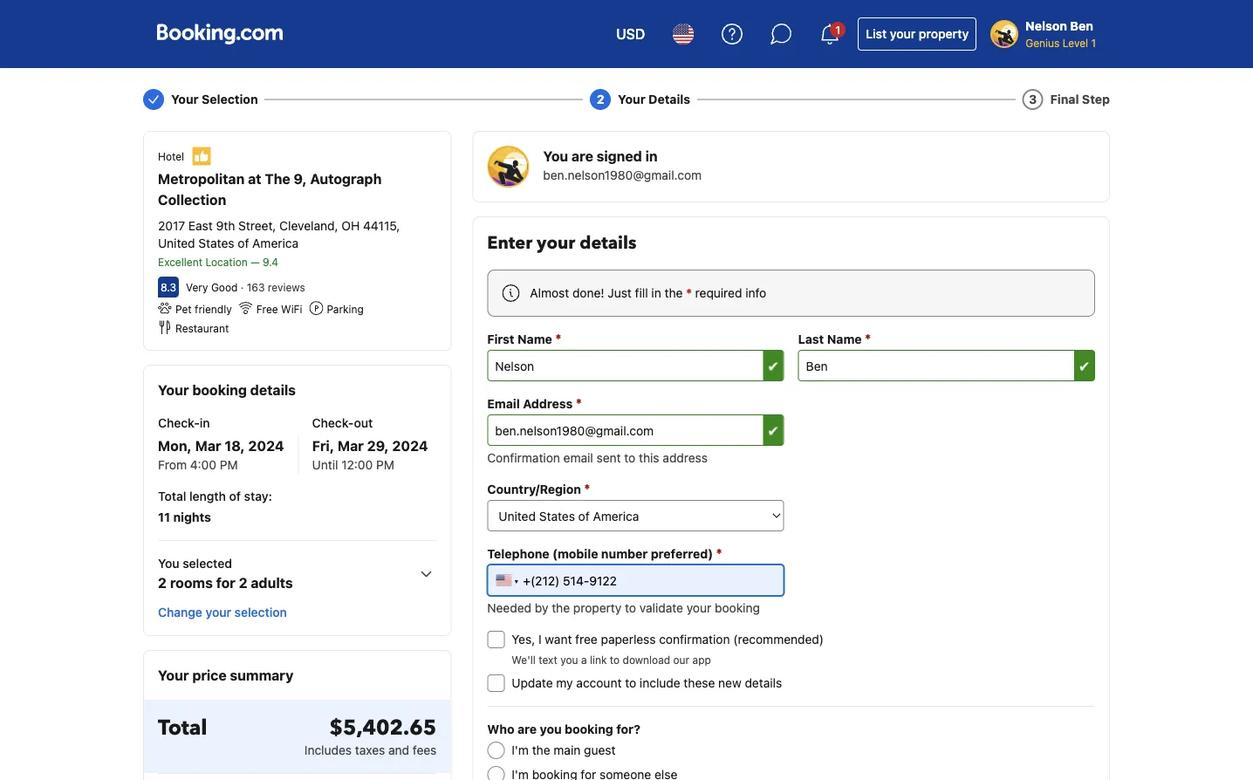 Task type: locate. For each thing, give the bounding box(es) containing it.
2 mar from the left
[[338, 438, 364, 454]]

in right fill
[[651, 286, 661, 300]]

name inside 'first name *'
[[517, 332, 552, 346]]

nelson ben genius level 1
[[1026, 19, 1096, 49]]

* left required
[[686, 286, 692, 300]]

your price summary
[[158, 667, 293, 684]]

29,
[[367, 438, 389, 454]]

very
[[186, 281, 208, 294]]

total for total
[[158, 713, 207, 742]]

includes
[[304, 743, 352, 757]]

9,
[[294, 171, 307, 187]]

in down your booking details at the left
[[200, 416, 210, 430]]

in inside you are signed in ben.nelson1980@gmail.com
[[645, 148, 658, 164]]

2 2024 from the left
[[392, 438, 428, 454]]

name right first on the top left of page
[[517, 332, 552, 346]]

details up just
[[580, 231, 637, 255]]

0 horizontal spatial booking
[[192, 382, 247, 398]]

name inside last name *
[[827, 332, 862, 346]]

booking up check-in mon, mar 18, 2024 from 4:00 pm
[[192, 382, 247, 398]]

2 left your details
[[597, 92, 604, 106]]

who
[[487, 722, 514, 737]]

check-in mon, mar 18, 2024 from 4:00 pm
[[158, 416, 284, 472]]

12:00 pm
[[341, 458, 394, 472]]

your left price
[[158, 667, 189, 684]]

name for last name *
[[827, 332, 862, 346]]

update my account to include these new details
[[512, 676, 782, 690]]

1 horizontal spatial are
[[572, 148, 593, 164]]

are left signed
[[572, 148, 593, 164]]

booking up guest on the left
[[565, 722, 613, 737]]

your
[[171, 92, 199, 106], [618, 92, 645, 106], [158, 382, 189, 398], [158, 667, 189, 684]]

address
[[523, 397, 573, 411]]

usd button
[[606, 13, 656, 55]]

0 horizontal spatial you
[[158, 556, 179, 571]]

1 horizontal spatial details
[[580, 231, 637, 255]]

1 vertical spatial in
[[651, 286, 661, 300]]

2 left rooms
[[158, 575, 167, 591]]

2024
[[248, 438, 284, 454], [392, 438, 428, 454]]

your right list
[[890, 27, 916, 41]]

1 horizontal spatial you
[[543, 148, 568, 164]]

1 vertical spatial details
[[250, 382, 296, 398]]

fri,
[[312, 438, 334, 454]]

validate
[[639, 601, 683, 615]]

scored 8.3 element
[[158, 277, 179, 298]]

None text field
[[487, 350, 784, 381]]

your up mon,
[[158, 382, 189, 398]]

of inside 2017 east 9th street, cleveland, oh 44115, united states of america excellent location — 9.4
[[238, 236, 249, 250]]

total up 11
[[158, 489, 186, 504]]

check-
[[158, 416, 200, 430], [312, 416, 354, 430]]

to inside "yes, i want free paperless confirmation (recommended) we'll text you a link to download our app"
[[610, 654, 620, 666]]

country/region *
[[487, 481, 590, 497]]

2024 inside check-out fri, mar 29, 2024 until 12:00 pm
[[392, 438, 428, 454]]

you inside you are signed in ben.nelson1980@gmail.com
[[543, 148, 568, 164]]

0 vertical spatial the
[[665, 286, 683, 300]]

who are you booking for?
[[487, 722, 640, 737]]

your up confirmation
[[687, 601, 711, 615]]

1 horizontal spatial check-
[[312, 416, 354, 430]]

1 vertical spatial 1
[[1091, 37, 1096, 49]]

0 horizontal spatial the
[[532, 743, 550, 757]]

mon,
[[158, 438, 192, 454]]

details
[[649, 92, 690, 106]]

1 horizontal spatial 2
[[239, 575, 247, 591]]

* right address
[[576, 396, 582, 411]]

you up i'm the main guest
[[540, 722, 562, 737]]

2024 for mon, mar 18, 2024
[[248, 438, 284, 454]]

details
[[580, 231, 637, 255], [250, 382, 296, 398], [745, 676, 782, 690]]

restaurant
[[175, 322, 229, 334]]

0 vertical spatial of
[[238, 236, 249, 250]]

0 horizontal spatial name
[[517, 332, 552, 346]]

1 horizontal spatial 1
[[1091, 37, 1096, 49]]

2024 right 29,
[[392, 438, 428, 454]]

total inside 'total length of stay: 11 nights'
[[158, 489, 186, 504]]

to down +1 text field at the bottom of the page
[[625, 601, 636, 615]]

check- up fri,
[[312, 416, 354, 430]]

you left signed
[[543, 148, 568, 164]]

are
[[572, 148, 593, 164], [517, 722, 537, 737]]

details right new
[[745, 676, 782, 690]]

1 horizontal spatial mar
[[338, 438, 364, 454]]

1 vertical spatial of
[[229, 489, 241, 504]]

2 vertical spatial in
[[200, 416, 210, 430]]

app
[[692, 654, 711, 666]]

1 left list
[[835, 24, 840, 36]]

details for your booking details
[[250, 382, 296, 398]]

are inside you are signed in ben.nelson1980@gmail.com
[[572, 148, 593, 164]]

update
[[512, 676, 553, 690]]

mar inside check-out fri, mar 29, 2024 until 12:00 pm
[[338, 438, 364, 454]]

parking
[[327, 303, 364, 315]]

1
[[835, 24, 840, 36], [1091, 37, 1096, 49]]

your for details
[[537, 231, 575, 255]]

your inside list your property link
[[890, 27, 916, 41]]

1 horizontal spatial name
[[827, 332, 862, 346]]

0 vertical spatial total
[[158, 489, 186, 504]]

length
[[189, 489, 226, 504]]

in
[[645, 148, 658, 164], [651, 286, 661, 300], [200, 416, 210, 430]]

list your property
[[866, 27, 969, 41]]

first name *
[[487, 331, 561, 346]]

the right by
[[552, 601, 570, 615]]

total for total length of stay: 11 nights
[[158, 489, 186, 504]]

from
[[158, 458, 187, 472]]

0 vertical spatial in
[[645, 148, 658, 164]]

you left a
[[560, 654, 578, 666]]

to right "link"
[[610, 654, 620, 666]]

sent
[[597, 451, 621, 465]]

* right preferred)
[[716, 546, 722, 561]]

2024 inside check-in mon, mar 18, 2024 from 4:00 pm
[[248, 438, 284, 454]]

1 vertical spatial property
[[573, 601, 622, 615]]

location
[[205, 256, 248, 268]]

booking
[[192, 382, 247, 398], [715, 601, 760, 615], [565, 722, 613, 737]]

of down street, on the top of page
[[238, 236, 249, 250]]

check- up mon,
[[158, 416, 200, 430]]

2024 right the 18,
[[248, 438, 284, 454]]

1 vertical spatial are
[[517, 722, 537, 737]]

street,
[[238, 219, 276, 233]]

18,
[[225, 438, 245, 454]]

1 horizontal spatial property
[[919, 27, 969, 41]]

0 horizontal spatial 1
[[835, 24, 840, 36]]

0 vertical spatial you
[[543, 148, 568, 164]]

0 vertical spatial details
[[580, 231, 637, 255]]

you for you are signed in
[[543, 148, 568, 164]]

of inside 'total length of stay: 11 nights'
[[229, 489, 241, 504]]

the
[[265, 171, 290, 187]]

2 total from the top
[[158, 713, 207, 742]]

1 vertical spatial you
[[540, 722, 562, 737]]

0 vertical spatial 1
[[835, 24, 840, 36]]

number
[[601, 547, 648, 561]]

property right list
[[919, 27, 969, 41]]

paperless
[[601, 632, 656, 647]]

telephone
[[487, 547, 549, 561]]

2 name from the left
[[827, 332, 862, 346]]

1 mar from the left
[[195, 438, 221, 454]]

0 horizontal spatial mar
[[195, 438, 221, 454]]

2024 for fri, mar 29, 2024
[[392, 438, 428, 454]]

2 vertical spatial details
[[745, 676, 782, 690]]

america
[[252, 236, 299, 250]]

2 right for
[[239, 575, 247, 591]]

booking up (recommended)
[[715, 601, 760, 615]]

1 total from the top
[[158, 489, 186, 504]]

autograph
[[310, 171, 382, 187]]

your right enter
[[537, 231, 575, 255]]

0 horizontal spatial check-
[[158, 416, 200, 430]]

1 check- from the left
[[158, 416, 200, 430]]

0 horizontal spatial are
[[517, 722, 537, 737]]

name
[[517, 332, 552, 346], [827, 332, 862, 346]]

in right signed
[[645, 148, 658, 164]]

mar up the 4:00 pm
[[195, 438, 221, 454]]

i'm the main guest
[[512, 743, 616, 757]]

3
[[1029, 92, 1037, 106]]

check- inside check-in mon, mar 18, 2024 from 4:00 pm
[[158, 416, 200, 430]]

change your selection link
[[151, 597, 294, 628]]

info
[[745, 286, 766, 300]]

mar inside check-in mon, mar 18, 2024 from 4:00 pm
[[195, 438, 221, 454]]

·
[[241, 281, 244, 294]]

the right fill
[[665, 286, 683, 300]]

0 vertical spatial are
[[572, 148, 593, 164]]

total down price
[[158, 713, 207, 742]]

(mobile
[[552, 547, 598, 561]]

metropolitan
[[158, 171, 245, 187]]

the right i'm
[[532, 743, 550, 757]]

my
[[556, 676, 573, 690]]

1 vertical spatial total
[[158, 713, 207, 742]]

summary
[[230, 667, 293, 684]]

your left selection on the top left of page
[[171, 92, 199, 106]]

are up i'm
[[517, 722, 537, 737]]

are for who
[[517, 722, 537, 737]]

1 horizontal spatial the
[[552, 601, 570, 615]]

property up free
[[573, 601, 622, 615]]

you up rooms
[[158, 556, 179, 571]]

2 vertical spatial the
[[532, 743, 550, 757]]

at
[[248, 171, 261, 187]]

1 right level
[[1091, 37, 1096, 49]]

free wifi
[[256, 303, 302, 315]]

are for you
[[572, 148, 593, 164]]

0 horizontal spatial 2024
[[248, 438, 284, 454]]

1 vertical spatial you
[[158, 556, 179, 571]]

2 vertical spatial booking
[[565, 722, 613, 737]]

collection
[[158, 192, 226, 208]]

name right last
[[827, 332, 862, 346]]

your left details
[[618, 92, 645, 106]]

you inside you selected 2 rooms for  2 adults
[[158, 556, 179, 571]]

a
[[581, 654, 587, 666]]

mar up 12:00 pm
[[338, 438, 364, 454]]

booking.com online hotel reservations image
[[157, 24, 283, 45]]

2 check- from the left
[[312, 416, 354, 430]]

selected
[[183, 556, 232, 571]]

0 horizontal spatial details
[[250, 382, 296, 398]]

0 horizontal spatial property
[[573, 601, 622, 615]]

1 horizontal spatial 2024
[[392, 438, 428, 454]]

1 2024 from the left
[[248, 438, 284, 454]]

*
[[686, 286, 692, 300], [555, 331, 561, 346], [865, 331, 871, 346], [576, 396, 582, 411], [584, 481, 590, 497], [716, 546, 722, 561]]

adults
[[251, 575, 293, 591]]

property
[[919, 27, 969, 41], [573, 601, 622, 615]]

your inside change your selection "link"
[[206, 605, 231, 620]]

2 horizontal spatial details
[[745, 676, 782, 690]]

None text field
[[798, 350, 1095, 381]]

2 horizontal spatial booking
[[715, 601, 760, 615]]

nights
[[173, 510, 211, 524]]

first
[[487, 332, 514, 346]]

email address *
[[487, 396, 582, 411]]

details up check-in mon, mar 18, 2024 from 4:00 pm
[[250, 382, 296, 398]]

your down for
[[206, 605, 231, 620]]

0 vertical spatial you
[[560, 654, 578, 666]]

(recommended)
[[733, 632, 824, 647]]

1 vertical spatial the
[[552, 601, 570, 615]]

mar for 18,
[[195, 438, 221, 454]]

of left stay:
[[229, 489, 241, 504]]

1 inside the nelson ben genius level 1
[[1091, 37, 1096, 49]]

link
[[590, 654, 607, 666]]

check- inside check-out fri, mar 29, 2024 until 12:00 pm
[[312, 416, 354, 430]]

required
[[695, 286, 742, 300]]

wifi
[[281, 303, 302, 315]]

0 vertical spatial property
[[919, 27, 969, 41]]

includes taxes and fees
[[304, 743, 437, 757]]

1 name from the left
[[517, 332, 552, 346]]



Task type: vqa. For each thing, say whether or not it's contained in the screenshot.
PAPERLESS at the bottom
yes



Task type: describe. For each thing, give the bounding box(es) containing it.
you are signed in ben.nelson1980@gmail.com
[[543, 148, 702, 182]]

excellent
[[158, 256, 202, 268]]

your for your selection
[[171, 92, 199, 106]]

download
[[623, 654, 670, 666]]

last
[[798, 332, 824, 346]]

pet friendly
[[175, 303, 232, 315]]

$5,402.65
[[329, 713, 437, 742]]

almost done! just fill in the * required info
[[530, 286, 766, 300]]

* down almost
[[555, 331, 561, 346]]

text
[[539, 654, 557, 666]]

rated very good element
[[186, 281, 238, 294]]

Double-check for typos text field
[[487, 415, 784, 446]]

selection
[[202, 92, 258, 106]]

step
[[1082, 92, 1110, 106]]

taxes
[[355, 743, 385, 757]]

your for your price summary
[[158, 667, 189, 684]]

stay:
[[244, 489, 272, 504]]

details for enter your details
[[580, 231, 637, 255]]

ben.nelson1980@gmail.com
[[543, 168, 702, 182]]

telephone (mobile number preferred) *
[[487, 546, 722, 561]]

east
[[188, 219, 213, 233]]

final
[[1050, 92, 1079, 106]]

1 inside button
[[835, 24, 840, 36]]

your for your details
[[618, 92, 645, 106]]

check-out fri, mar 29, 2024 until 12:00 pm
[[312, 416, 428, 472]]

confirmation email sent to this address
[[487, 451, 708, 465]]

country/region
[[487, 482, 581, 497]]

this
[[639, 451, 659, 465]]

check- for fri,
[[312, 416, 354, 430]]

out
[[354, 416, 373, 430]]

fill
[[635, 286, 648, 300]]

confirmation
[[659, 632, 730, 647]]

very good · 163 reviews
[[186, 281, 305, 294]]

yes, i want free paperless confirmation (recommended) we'll text you a link to download our app
[[512, 632, 824, 666]]

4:00 pm
[[190, 458, 238, 472]]

oh
[[342, 219, 360, 233]]

i'm
[[512, 743, 529, 757]]

for?
[[616, 722, 640, 737]]

your booking details
[[158, 382, 296, 398]]

in inside check-in mon, mar 18, 2024 from 4:00 pm
[[200, 416, 210, 430]]

your for selection
[[206, 605, 231, 620]]

states
[[198, 236, 234, 250]]

fees
[[413, 743, 437, 757]]

2 horizontal spatial 2
[[597, 92, 604, 106]]

free
[[575, 632, 598, 647]]

rooms
[[170, 575, 213, 591]]

friendly
[[195, 303, 232, 315]]

your for your booking details
[[158, 382, 189, 398]]

name for first name *
[[517, 332, 552, 346]]

* down email
[[584, 481, 590, 497]]

11
[[158, 510, 170, 524]]

1 horizontal spatial booking
[[565, 722, 613, 737]]

you for you selected
[[158, 556, 179, 571]]

you inside who are you booking for? element
[[540, 722, 562, 737]]

our
[[673, 654, 690, 666]]

change your selection
[[158, 605, 287, 620]]

your for property
[[890, 27, 916, 41]]

genius
[[1026, 37, 1060, 49]]

united
[[158, 236, 195, 250]]

last name *
[[798, 331, 871, 346]]

property inside list your property link
[[919, 27, 969, 41]]

you inside "yes, i want free paperless confirmation (recommended) we'll text you a link to download our app"
[[560, 654, 578, 666]]

just
[[608, 286, 632, 300]]

2 horizontal spatial the
[[665, 286, 683, 300]]

signed
[[597, 148, 642, 164]]

2017 east 9th street, cleveland, oh 44115, united states of america excellent location — 9.4
[[158, 219, 400, 268]]

by
[[535, 601, 548, 615]]

ben
[[1070, 19, 1093, 33]]

pet
[[175, 303, 192, 315]]

metropolitan at the 9, autograph collection
[[158, 171, 382, 208]]

account
[[576, 676, 622, 690]]

we'll
[[512, 654, 536, 666]]

for
[[216, 575, 235, 591]]

* right last
[[865, 331, 871, 346]]

cleveland,
[[279, 219, 338, 233]]

you selected 2 rooms for  2 adults
[[158, 556, 293, 591]]

email
[[563, 451, 593, 465]]

who are you booking for? element
[[487, 721, 1095, 780]]

yes,
[[512, 632, 535, 647]]

9.4
[[263, 256, 278, 268]]

include
[[640, 676, 680, 690]]

email
[[487, 397, 520, 411]]

0 horizontal spatial 2
[[158, 575, 167, 591]]

0 vertical spatial booking
[[192, 382, 247, 398]]

mar for 29,
[[338, 438, 364, 454]]

your selection
[[171, 92, 258, 106]]

to left this
[[624, 451, 636, 465]]

want
[[545, 632, 572, 647]]

your details
[[618, 92, 690, 106]]

needed by the property to validate your booking
[[487, 601, 760, 615]]

usd
[[616, 26, 645, 42]]

1 vertical spatial booking
[[715, 601, 760, 615]]

needed
[[487, 601, 531, 615]]

to down download
[[625, 676, 636, 690]]

address
[[663, 451, 708, 465]]

price
[[192, 667, 227, 684]]

list
[[866, 27, 887, 41]]

and
[[388, 743, 409, 757]]

i
[[538, 632, 542, 647]]

+1 text field
[[487, 565, 784, 596]]

main
[[554, 743, 581, 757]]

preferred)
[[651, 547, 713, 561]]

check- for mon,
[[158, 416, 200, 430]]

the inside who are you booking for? element
[[532, 743, 550, 757]]

change
[[158, 605, 202, 620]]

hotel
[[158, 150, 184, 162]]

level
[[1063, 37, 1088, 49]]



